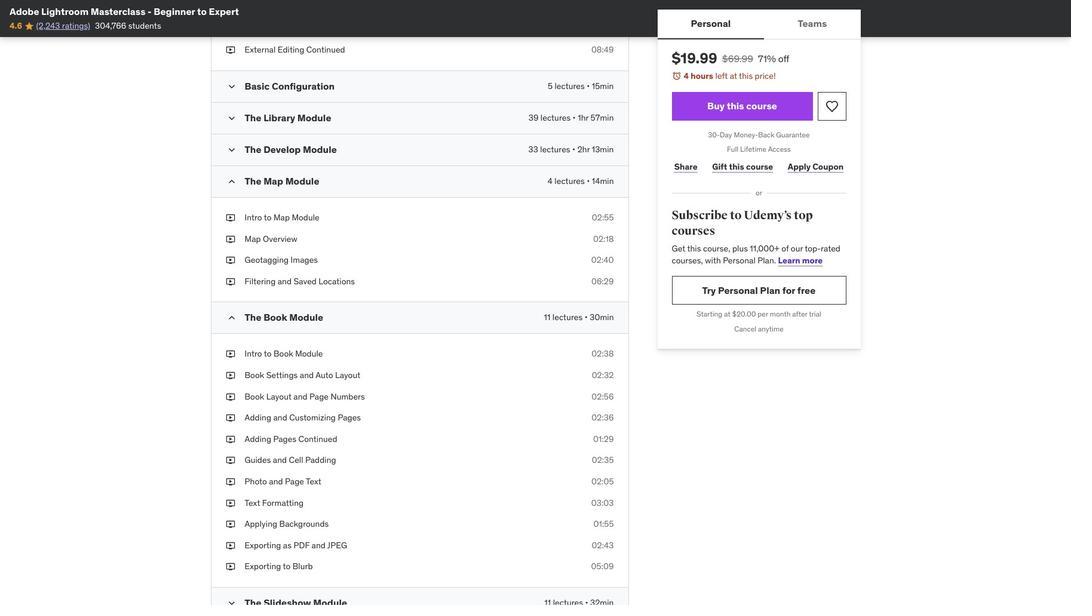 Task type: describe. For each thing, give the bounding box(es) containing it.
formatting
[[262, 498, 304, 508]]

try
[[703, 284, 716, 296]]

01:55
[[594, 519, 614, 530]]

exporting for exporting to blurb
[[245, 561, 281, 572]]

buy this course button
[[672, 92, 813, 120]]

xsmall image for color space comparison
[[226, 23, 235, 35]]

and right pdf at the bottom of page
[[312, 540, 326, 551]]

subscribe
[[672, 208, 728, 223]]

and down book settings and auto layout
[[294, 391, 308, 402]]

11
[[544, 312, 551, 323]]

cell
[[289, 455, 303, 466]]

gift
[[712, 161, 728, 172]]

as
[[283, 540, 292, 551]]

08:49
[[592, 44, 614, 55]]

beginner
[[154, 5, 195, 17]]

13min
[[592, 144, 614, 155]]

small image for the develop module
[[226, 144, 238, 156]]

02:05
[[592, 476, 614, 487]]

-
[[148, 5, 152, 17]]

02:18
[[593, 233, 614, 244]]

to for intro to map module
[[264, 212, 272, 223]]

xsmall image for photo and page text
[[226, 476, 235, 488]]

$19.99
[[672, 49, 718, 68]]

library
[[264, 112, 295, 124]]

external
[[245, 44, 276, 55]]

02:36
[[592, 412, 614, 423]]

• for the develop module
[[573, 144, 576, 155]]

book down intro to book module
[[245, 391, 264, 402]]

jpeg
[[327, 540, 347, 551]]

01:29
[[593, 434, 614, 444]]

our
[[791, 243, 803, 254]]

xsmall image for adding and customizing pages
[[226, 412, 235, 424]]

1 vertical spatial text
[[245, 498, 260, 508]]

adobe lightroom masterclass - beginner to expert
[[10, 5, 239, 17]]

xsmall image for adding pages continued
[[226, 434, 235, 445]]

module for the map module
[[285, 175, 319, 187]]

2hr
[[578, 144, 590, 155]]

course,
[[703, 243, 731, 254]]

top-
[[805, 243, 821, 254]]

lectures for the develop module
[[540, 144, 571, 155]]

this for gift
[[729, 161, 745, 172]]

the for the book module
[[245, 312, 261, 324]]

filtering
[[245, 276, 276, 287]]

share
[[675, 161, 698, 172]]

full
[[727, 145, 739, 154]]

• for the library module
[[573, 112, 576, 123]]

blurb
[[293, 561, 313, 572]]

xsmall image for text formatting
[[226, 498, 235, 509]]

more
[[802, 255, 823, 266]]

personal inside get this course, plus 11,000+ of our top-rated courses, with personal plan.
[[723, 255, 756, 266]]

1 horizontal spatial pages
[[338, 412, 361, 423]]

xsmall image for intro to map module
[[226, 212, 235, 224]]

30min
[[590, 312, 614, 323]]

xsmall image for external editing continued
[[226, 44, 235, 56]]

images
[[291, 255, 318, 265]]

lectures for the library module
[[541, 112, 571, 123]]

39 lectures • 1hr 57min
[[529, 112, 614, 123]]

gift this course
[[712, 161, 773, 172]]

configuration
[[272, 80, 335, 92]]

auto
[[316, 370, 333, 381]]

and right photo
[[269, 476, 283, 487]]

course for buy this course
[[747, 100, 777, 112]]

back
[[758, 130, 775, 139]]

book layout and page numbers
[[245, 391, 365, 402]]

comparison
[[292, 23, 337, 34]]

xsmall image for book layout and page numbers
[[226, 391, 235, 403]]

geotagging images
[[245, 255, 318, 265]]

numbers
[[331, 391, 365, 402]]

subscribe to udemy's top courses
[[672, 208, 813, 238]]

4 for 4 lectures • 14min
[[548, 176, 553, 186]]

0 horizontal spatial pages
[[273, 434, 297, 444]]

plan
[[760, 284, 781, 296]]

padding
[[305, 455, 336, 466]]

0 vertical spatial map
[[264, 175, 283, 187]]

lectures for the map module
[[555, 176, 585, 186]]

get
[[672, 243, 686, 254]]

the for the map module
[[245, 175, 261, 187]]

small image
[[226, 312, 238, 324]]

1 vertical spatial map
[[274, 212, 290, 223]]

small image for the library module
[[226, 112, 238, 124]]

gift this course link
[[710, 155, 776, 179]]

$69.99
[[722, 53, 754, 65]]

57min
[[591, 112, 614, 123]]

continued for external editing continued
[[306, 44, 345, 55]]

11 lectures • 30min
[[544, 312, 614, 323]]

to left expert
[[197, 5, 207, 17]]

small image for basic configuration
[[226, 81, 238, 93]]

pdf
[[294, 540, 310, 551]]

lifetime
[[740, 145, 767, 154]]

off
[[779, 53, 790, 65]]

or
[[756, 188, 763, 197]]

and left saved
[[278, 276, 292, 287]]

and left auto
[[300, 370, 314, 381]]

this down $69.99
[[739, 71, 753, 81]]

module up book settings and auto layout
[[295, 349, 323, 359]]

learn more link
[[778, 255, 823, 266]]

personal button
[[658, 10, 765, 38]]

06:29
[[592, 276, 614, 287]]

try personal plan for free link
[[672, 276, 847, 305]]

module for the book module
[[289, 312, 323, 324]]

adding pages continued
[[245, 434, 337, 444]]

continued for adding pages continued
[[299, 434, 337, 444]]

try personal plan for free
[[703, 284, 816, 296]]

left
[[716, 71, 728, 81]]

of
[[782, 243, 789, 254]]

top
[[794, 208, 813, 223]]

to for intro to book module
[[264, 349, 272, 359]]

intro for the map module
[[245, 212, 262, 223]]

alarm image
[[672, 71, 682, 81]]

5 lectures • 15min
[[548, 81, 614, 91]]

0 vertical spatial at
[[730, 71, 737, 81]]

and left the cell
[[273, 455, 287, 466]]

backgrounds
[[279, 519, 329, 530]]

color
[[245, 23, 265, 34]]

applying backgrounds
[[245, 519, 329, 530]]

price!
[[755, 71, 776, 81]]

33 lectures • 2hr 13min
[[529, 144, 614, 155]]

udemy's
[[744, 208, 792, 223]]



Task type: vqa. For each thing, say whether or not it's contained in the screenshot.
Color Space Comparison
yes



Task type: locate. For each thing, give the bounding box(es) containing it.
this right the gift
[[729, 161, 745, 172]]

at left $20.00
[[724, 310, 731, 319]]

text formatting
[[245, 498, 304, 508]]

tab list
[[658, 10, 861, 39]]

guides
[[245, 455, 271, 466]]

• for basic configuration
[[587, 81, 590, 91]]

0 horizontal spatial page
[[285, 476, 304, 487]]

to up 'settings'
[[264, 349, 272, 359]]

• for the book module
[[585, 312, 588, 323]]

15min
[[592, 81, 614, 91]]

with
[[705, 255, 721, 266]]

plus
[[733, 243, 748, 254]]

4 xsmall image from the top
[[226, 434, 235, 445]]

xsmall image for applying backgrounds
[[226, 519, 235, 531]]

xsmall image for intro to book module
[[226, 349, 235, 360]]

continued up padding
[[299, 434, 337, 444]]

0 horizontal spatial 4
[[548, 176, 553, 186]]

1 vertical spatial continued
[[299, 434, 337, 444]]

2 intro from the top
[[245, 349, 262, 359]]

xsmall image for exporting to blurb
[[226, 561, 235, 573]]

free
[[798, 284, 816, 296]]

space
[[267, 23, 290, 34]]

xsmall image
[[226, 233, 235, 245], [226, 255, 235, 266], [226, 391, 235, 403], [226, 434, 235, 445], [226, 498, 235, 509], [226, 519, 235, 531], [226, 540, 235, 552], [226, 561, 235, 573]]

book up 'settings'
[[274, 349, 293, 359]]

map up overview
[[274, 212, 290, 223]]

1 horizontal spatial 4
[[684, 71, 689, 81]]

buy
[[708, 100, 725, 112]]

1 vertical spatial course
[[746, 161, 773, 172]]

personal up the $19.99
[[691, 18, 731, 30]]

anytime
[[758, 325, 784, 334]]

course for gift this course
[[746, 161, 773, 172]]

expert
[[209, 5, 239, 17]]

text down padding
[[306, 476, 321, 487]]

xsmall image
[[226, 2, 235, 14], [226, 23, 235, 35], [226, 44, 235, 56], [226, 212, 235, 224], [226, 276, 235, 288], [226, 349, 235, 360], [226, 370, 235, 382], [226, 412, 235, 424], [226, 455, 235, 467], [226, 476, 235, 488]]

1 the from the top
[[245, 112, 261, 124]]

lectures for basic configuration
[[555, 81, 585, 91]]

this inside button
[[727, 100, 744, 112]]

lectures
[[555, 81, 585, 91], [541, 112, 571, 123], [540, 144, 571, 155], [555, 176, 585, 186], [553, 312, 583, 323]]

14min
[[592, 176, 614, 186]]

304,766
[[95, 21, 126, 31]]

8 xsmall image from the top
[[226, 561, 235, 573]]

the right small image
[[245, 312, 261, 324]]

2 the from the top
[[245, 143, 261, 155]]

2 vertical spatial personal
[[718, 284, 758, 296]]

• left the 30min
[[585, 312, 588, 323]]

6 xsmall image from the top
[[226, 349, 235, 360]]

exporting for exporting as pdf and jpeg
[[245, 540, 281, 551]]

xsmall image for map overview
[[226, 233, 235, 245]]

xsmall image for book settings and auto layout
[[226, 370, 235, 382]]

30-day money-back guarantee full lifetime access
[[708, 130, 810, 154]]

starting
[[697, 310, 723, 319]]

photo and page text
[[245, 476, 321, 487]]

map up geotagging on the left top of page
[[245, 233, 261, 244]]

• for the map module
[[587, 176, 590, 186]]

layout up numbers
[[335, 370, 360, 381]]

to left udemy's
[[730, 208, 742, 223]]

intro up "map overview"
[[245, 212, 262, 223]]

book left 'settings'
[[245, 370, 264, 381]]

page down the cell
[[285, 476, 304, 487]]

module for the library module
[[297, 112, 331, 124]]

(2,243 ratings)
[[36, 21, 90, 31]]

day
[[720, 130, 732, 139]]

02:40
[[592, 255, 614, 265]]

39
[[529, 112, 539, 123]]

1 small image from the top
[[226, 81, 238, 93]]

students
[[128, 21, 161, 31]]

71%
[[758, 53, 776, 65]]

exporting down exporting as pdf and jpeg
[[245, 561, 281, 572]]

1 horizontal spatial page
[[310, 391, 329, 402]]

• left 14min at the right top of the page
[[587, 176, 590, 186]]

per
[[758, 310, 768, 319]]

pages down numbers
[[338, 412, 361, 423]]

3 small image from the top
[[226, 144, 238, 156]]

to for exporting to blurb
[[283, 561, 291, 572]]

1 horizontal spatial text
[[306, 476, 321, 487]]

0 vertical spatial intro
[[245, 212, 262, 223]]

1 vertical spatial intro
[[245, 349, 262, 359]]

pages up guides and cell padding
[[273, 434, 297, 444]]

intro to book module
[[245, 349, 323, 359]]

adding
[[245, 412, 271, 423], [245, 434, 271, 444]]

xsmall image for exporting as pdf and jpeg
[[226, 540, 235, 552]]

03:03
[[591, 498, 614, 508]]

$20.00
[[732, 310, 756, 319]]

learn more
[[778, 255, 823, 266]]

1 exporting from the top
[[245, 540, 281, 551]]

2 vertical spatial map
[[245, 233, 261, 244]]

3 xsmall image from the top
[[226, 44, 235, 56]]

lectures down 33 lectures • 2hr 13min in the top of the page
[[555, 176, 585, 186]]

to
[[197, 5, 207, 17], [730, 208, 742, 223], [264, 212, 272, 223], [264, 349, 272, 359], [283, 561, 291, 572]]

1 vertical spatial at
[[724, 310, 731, 319]]

apply
[[788, 161, 811, 172]]

304,766 students
[[95, 21, 161, 31]]

2 xsmall image from the top
[[226, 255, 235, 266]]

module down saved
[[289, 312, 323, 324]]

0 vertical spatial layout
[[335, 370, 360, 381]]

personal down plus
[[723, 255, 756, 266]]

1 adding from the top
[[245, 412, 271, 423]]

module right develop at the left of page
[[303, 143, 337, 155]]

editing
[[278, 44, 304, 55]]

intro
[[245, 212, 262, 223], [245, 349, 262, 359]]

02:35
[[592, 455, 614, 466]]

course inside button
[[747, 100, 777, 112]]

xsmall image for geotagging images
[[226, 255, 235, 266]]

to left blurb
[[283, 561, 291, 572]]

lectures right 33
[[540, 144, 571, 155]]

saved
[[294, 276, 317, 287]]

0 vertical spatial course
[[747, 100, 777, 112]]

lectures right 5
[[555, 81, 585, 91]]

to up "map overview"
[[264, 212, 272, 223]]

map overview
[[245, 233, 297, 244]]

5 small image from the top
[[226, 598, 238, 605]]

1 vertical spatial personal
[[723, 255, 756, 266]]

$19.99 $69.99 71% off
[[672, 49, 790, 68]]

the for the develop module
[[245, 143, 261, 155]]

0 vertical spatial personal
[[691, 18, 731, 30]]

module down the develop module
[[285, 175, 319, 187]]

external editing continued
[[245, 44, 345, 55]]

the
[[245, 112, 261, 124], [245, 143, 261, 155], [245, 175, 261, 187], [245, 312, 261, 324]]

continued down comparison
[[306, 44, 345, 55]]

teams button
[[765, 10, 861, 38]]

4 down 33 lectures • 2hr 13min in the top of the page
[[548, 176, 553, 186]]

4 for 4 hours left at this price!
[[684, 71, 689, 81]]

intro down the book module
[[245, 349, 262, 359]]

module up overview
[[292, 212, 320, 223]]

• left 2hr
[[573, 144, 576, 155]]

11,000+
[[750, 243, 780, 254]]

lectures for the book module
[[553, 312, 583, 323]]

1 vertical spatial adding
[[245, 434, 271, 444]]

lectures right 39
[[541, 112, 571, 123]]

8 xsmall image from the top
[[226, 412, 235, 424]]

1 vertical spatial 4
[[548, 176, 553, 186]]

and up adding pages continued
[[273, 412, 287, 423]]

the for the library module
[[245, 112, 261, 124]]

for
[[783, 284, 796, 296]]

module
[[297, 112, 331, 124], [303, 143, 337, 155], [285, 175, 319, 187], [292, 212, 320, 223], [289, 312, 323, 324], [295, 349, 323, 359]]

settings
[[266, 370, 298, 381]]

adding for adding pages continued
[[245, 434, 271, 444]]

develop
[[264, 143, 301, 155]]

02:55
[[592, 212, 614, 223]]

2 xsmall image from the top
[[226, 23, 235, 35]]

1 vertical spatial page
[[285, 476, 304, 487]]

0 vertical spatial adding
[[245, 412, 271, 423]]

apply coupon button
[[786, 155, 847, 179]]

30-
[[708, 130, 720, 139]]

exporting as pdf and jpeg
[[245, 540, 347, 551]]

1 vertical spatial layout
[[266, 391, 292, 402]]

cancel
[[735, 325, 757, 334]]

geotagging
[[245, 255, 289, 265]]

this right buy
[[727, 100, 744, 112]]

trial
[[809, 310, 822, 319]]

1 xsmall image from the top
[[226, 233, 235, 245]]

0 horizontal spatial layout
[[266, 391, 292, 402]]

customizing
[[289, 412, 336, 423]]

color space comparison
[[245, 23, 337, 34]]

1 vertical spatial exporting
[[245, 561, 281, 572]]

exporting down "applying"
[[245, 540, 281, 551]]

adding up guides
[[245, 434, 271, 444]]

5 xsmall image from the top
[[226, 498, 235, 509]]

at inside starting at $20.00 per month after trial cancel anytime
[[724, 310, 731, 319]]

page down auto
[[310, 391, 329, 402]]

this
[[739, 71, 753, 81], [727, 100, 744, 112], [729, 161, 745, 172], [688, 243, 701, 254]]

xsmall image for filtering and saved locations
[[226, 276, 235, 288]]

3 the from the top
[[245, 175, 261, 187]]

this for buy
[[727, 100, 744, 112]]

0 vertical spatial continued
[[306, 44, 345, 55]]

0 vertical spatial exporting
[[245, 540, 281, 551]]

the left develop at the left of page
[[245, 143, 261, 155]]

2 exporting from the top
[[245, 561, 281, 572]]

wishlist image
[[825, 99, 839, 113]]

hours
[[691, 71, 714, 81]]

course down lifetime
[[746, 161, 773, 172]]

teams
[[798, 18, 827, 30]]

4 right alarm image
[[684, 71, 689, 81]]

the up intro to map module
[[245, 175, 261, 187]]

at right left
[[730, 71, 737, 81]]

• left 15min
[[587, 81, 590, 91]]

lectures right 11
[[553, 312, 583, 323]]

2 small image from the top
[[226, 112, 238, 124]]

module down configuration
[[297, 112, 331, 124]]

4 hours left at this price!
[[684, 71, 776, 81]]

1 xsmall image from the top
[[226, 2, 235, 14]]

0 vertical spatial text
[[306, 476, 321, 487]]

book
[[264, 312, 287, 324], [274, 349, 293, 359], [245, 370, 264, 381], [245, 391, 264, 402]]

course
[[747, 100, 777, 112], [746, 161, 773, 172]]

course up back
[[747, 100, 777, 112]]

6 xsmall image from the top
[[226, 519, 235, 531]]

starting at $20.00 per month after trial cancel anytime
[[697, 310, 822, 334]]

0 vertical spatial 4
[[684, 71, 689, 81]]

4 small image from the top
[[226, 176, 238, 188]]

text down photo
[[245, 498, 260, 508]]

1 horizontal spatial layout
[[335, 370, 360, 381]]

to for subscribe to udemy's top courses
[[730, 208, 742, 223]]

adding and customizing pages
[[245, 412, 361, 423]]

1 intro from the top
[[245, 212, 262, 223]]

02:38
[[592, 349, 614, 359]]

7 xsmall image from the top
[[226, 370, 235, 382]]

tab list containing personal
[[658, 10, 861, 39]]

continued
[[306, 44, 345, 55], [299, 434, 337, 444]]

1hr
[[578, 112, 589, 123]]

page
[[310, 391, 329, 402], [285, 476, 304, 487]]

5 xsmall image from the top
[[226, 276, 235, 288]]

module for the develop module
[[303, 143, 337, 155]]

small image
[[226, 81, 238, 93], [226, 112, 238, 124], [226, 144, 238, 156], [226, 176, 238, 188], [226, 598, 238, 605]]

pages
[[338, 412, 361, 423], [273, 434, 297, 444]]

intro for the book module
[[245, 349, 262, 359]]

money-
[[734, 130, 758, 139]]

2 course from the top
[[746, 161, 773, 172]]

05:09
[[591, 561, 614, 572]]

3 xsmall image from the top
[[226, 391, 235, 403]]

layout down 'settings'
[[266, 391, 292, 402]]

0 horizontal spatial text
[[245, 498, 260, 508]]

at
[[730, 71, 737, 81], [724, 310, 731, 319]]

guarantee
[[776, 130, 810, 139]]

adding for adding and customizing pages
[[245, 412, 271, 423]]

02:56
[[592, 391, 614, 402]]

10 xsmall image from the top
[[226, 476, 235, 488]]

0 vertical spatial pages
[[338, 412, 361, 423]]

2 adding from the top
[[245, 434, 271, 444]]

this up courses, at the top of page
[[688, 243, 701, 254]]

access
[[768, 145, 791, 154]]

personal inside button
[[691, 18, 731, 30]]

0 vertical spatial page
[[310, 391, 329, 402]]

4 xsmall image from the top
[[226, 212, 235, 224]]

9 xsmall image from the top
[[226, 455, 235, 467]]

5
[[548, 81, 553, 91]]

map
[[264, 175, 283, 187], [274, 212, 290, 223], [245, 233, 261, 244]]

1 vertical spatial pages
[[273, 434, 297, 444]]

basic
[[245, 80, 270, 92]]

the left the library
[[245, 112, 261, 124]]

to inside the subscribe to udemy's top courses
[[730, 208, 742, 223]]

book up intro to book module
[[264, 312, 287, 324]]

7 xsmall image from the top
[[226, 540, 235, 552]]

xsmall image for guides and cell padding
[[226, 455, 235, 467]]

personal up $20.00
[[718, 284, 758, 296]]

map down develop at the left of page
[[264, 175, 283, 187]]

this inside get this course, plus 11,000+ of our top-rated courses, with personal plan.
[[688, 243, 701, 254]]

the develop module
[[245, 143, 337, 155]]

1 course from the top
[[747, 100, 777, 112]]

• left 1hr
[[573, 112, 576, 123]]

4 the from the top
[[245, 312, 261, 324]]

small image for the map module
[[226, 176, 238, 188]]

adding up adding pages continued
[[245, 412, 271, 423]]

this for get
[[688, 243, 701, 254]]



